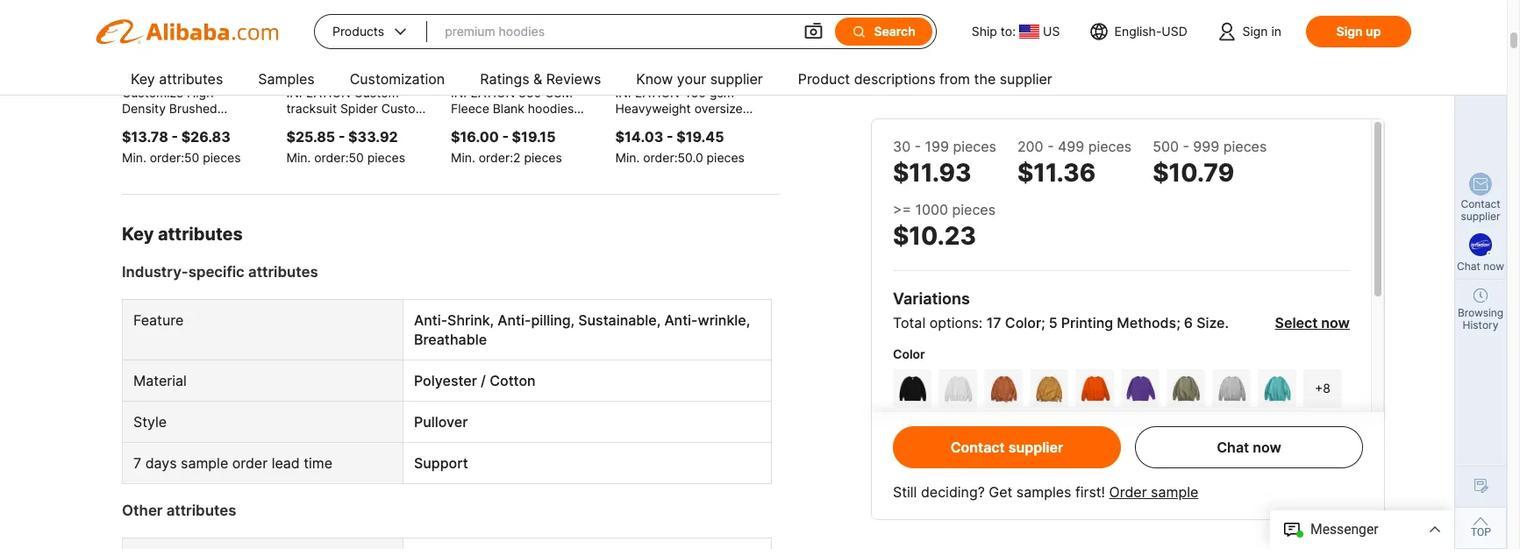 Task type: vqa. For each thing, say whether or not it's contained in the screenshot.


Task type: locate. For each thing, give the bounding box(es) containing it.
ratings & reviews
[[480, 70, 601, 88]]

0 horizontal spatial chat now
[[1217, 439, 1282, 456]]

pieces inside $16.00 - $19.15 min. order : 2 pieces
[[524, 150, 562, 165]]

0 horizontal spatial methods
[[943, 419, 996, 433]]

pieces down $19.45
[[707, 150, 745, 165]]

order inside the $14.03 - $19.45 min. order : 50.0 pieces
[[643, 150, 674, 165]]


[[803, 21, 824, 42]]

sign for sign in
[[1243, 24, 1268, 39]]

; left 5
[[1042, 314, 1046, 332]]

0 horizontal spatial chat
[[1217, 439, 1250, 456]]

order sample link
[[1110, 483, 1199, 501]]


[[391, 23, 410, 40]]

- right $13.78
[[171, 128, 178, 146]]

min. for $25.85
[[286, 150, 311, 165]]

chat now
[[1457, 260, 1505, 273], [1217, 439, 1282, 456]]

2 anti- from the left
[[498, 311, 531, 329]]

premium hoodies text field
[[445, 16, 786, 47]]

2 sign from the left
[[1337, 24, 1363, 39]]

pieces right 1000
[[953, 201, 996, 218]]

1 50 from the left
[[184, 150, 199, 165]]

key up industry-
[[122, 224, 154, 245]]

0 horizontal spatial contact
[[951, 439, 1005, 456]]

heat-transfer printing
[[1101, 450, 1228, 465]]

: inside $13.78 - $26.83 min. order : 50 pieces
[[181, 150, 184, 165]]

from
[[940, 70, 970, 88]]

50 inside $25.85 - $33.92 min. order : 50 pieces
[[349, 150, 364, 165]]

product
[[798, 70, 850, 88]]

sample right days
[[181, 455, 228, 472]]

anti- right shrink,
[[498, 311, 531, 329]]

- inside the $14.03 - $19.45 min. order : 50.0 pieces
[[667, 128, 673, 146]]

1 horizontal spatial size
[[1197, 314, 1225, 332]]

1 vertical spatial contact supplier
[[951, 439, 1064, 456]]

pieces inside $13.78 - $26.83 min. order : 50 pieces
[[203, 150, 241, 165]]

order for $13.78
[[150, 150, 181, 165]]

chat right transfer
[[1217, 439, 1250, 456]]

- inside 30 - 199 pieces $11.93
[[915, 138, 921, 155]]

2 horizontal spatial anti-
[[665, 311, 698, 329]]

1 sign from the left
[[1243, 24, 1268, 39]]

pieces inside the $14.03 - $19.45 min. order : 50.0 pieces
[[707, 150, 745, 165]]

in
[[1272, 24, 1282, 39]]

order for $16.00
[[479, 150, 510, 165]]

4 min. from the left
[[616, 150, 640, 165]]

0 vertical spatial sample
[[181, 455, 228, 472]]

arrow right image
[[756, 30, 770, 48]]

50 down $33.92
[[349, 150, 364, 165]]

1000
[[916, 201, 949, 218]]

attributes up specific
[[158, 224, 243, 245]]

printing down the printing methods
[[933, 450, 977, 465]]

methods left 6
[[1117, 314, 1177, 332]]

1 horizontal spatial anti-
[[498, 311, 531, 329]]

0 vertical spatial methods
[[1117, 314, 1177, 332]]

size right 6
[[1197, 314, 1225, 332]]

- left '$19.15'
[[502, 128, 509, 146]]

sign left up
[[1337, 24, 1363, 39]]

- for $16.00 - $19.15 min. order : 2 pieces
[[502, 128, 509, 146]]

key attributes up industry-
[[122, 224, 243, 245]]

: inside the $14.03 - $19.45 min. order : 50.0 pieces
[[674, 150, 678, 165]]

min. inside $16.00 - $19.15 min. order : 2 pieces
[[451, 150, 475, 165]]

min. inside $13.78 - $26.83 min. order : 50 pieces
[[122, 150, 146, 165]]

- inside $25.85 - $33.92 min. order : 50 pieces
[[339, 128, 345, 146]]

order
[[150, 150, 181, 165], [314, 150, 345, 165], [479, 150, 510, 165], [643, 150, 674, 165], [232, 455, 268, 472]]

0 horizontal spatial color
[[893, 347, 925, 362]]

1 vertical spatial chat
[[1217, 439, 1250, 456]]

; left 6
[[1177, 314, 1181, 332]]

printing up puff
[[893, 419, 940, 433]]

min. for $14.03
[[616, 150, 640, 165]]

usd
[[1162, 24, 1188, 39]]

1 vertical spatial key
[[122, 224, 154, 245]]

2 vertical spatial now
[[1253, 439, 1282, 456]]

min. inside the $14.03 - $19.45 min. order : 50.0 pieces
[[616, 150, 640, 165]]

supplier
[[711, 70, 763, 88], [1000, 70, 1053, 88], [1461, 210, 1501, 223], [1009, 439, 1064, 456]]

0 vertical spatial key
[[131, 70, 155, 88]]

specific
[[188, 263, 245, 281]]

1 horizontal spatial chat
[[1457, 260, 1481, 273]]

7
[[133, 455, 141, 472]]

$11.36
[[1018, 158, 1096, 188]]

order inside $25.85 - $33.92 min. order : 50 pieces
[[314, 150, 345, 165]]

: down '$19.15'
[[510, 150, 513, 165]]

2 min. from the left
[[286, 150, 311, 165]]

$10.23
[[893, 221, 977, 251]]

50 inside $13.78 - $26.83 min. order : 50 pieces
[[184, 150, 199, 165]]

select now link
[[1275, 314, 1350, 332]]

printing
[[1062, 314, 1114, 332], [893, 419, 940, 433], [933, 450, 977, 465], [1183, 450, 1228, 465]]

sample down heat-transfer printing link
[[1151, 483, 1199, 501]]

: inside $25.85 - $33.92 min. order : 50 pieces
[[345, 150, 349, 165]]

pieces inside $25.85 - $33.92 min. order : 50 pieces
[[367, 150, 405, 165]]

50 down $26.83
[[184, 150, 199, 165]]

customization
[[350, 70, 445, 88]]

pieces right 199
[[953, 138, 997, 155]]

2 : from the left
[[345, 150, 349, 165]]

order down $25.85
[[314, 150, 345, 165]]

0 vertical spatial contact
[[1461, 197, 1501, 211]]

order down $14.03
[[643, 150, 674, 165]]

: for $19.45
[[674, 150, 678, 165]]

- right '500'
[[1183, 138, 1190, 155]]

- left $19.45
[[667, 128, 673, 146]]

deciding?
[[921, 483, 985, 501]]

anti- up breathable
[[414, 311, 448, 329]]

chat now inside button
[[1217, 439, 1282, 456]]

: down $26.83
[[181, 150, 184, 165]]

: for $19.15
[[510, 150, 513, 165]]

contact supplier inside button
[[951, 439, 1064, 456]]

2 50 from the left
[[349, 150, 364, 165]]

1 horizontal spatial sign
[[1337, 24, 1363, 39]]

ratings & reviews link
[[480, 63, 601, 98]]

0 horizontal spatial sign
[[1243, 24, 1268, 39]]

$14.03 - $19.45 min. order : 50.0 pieces
[[616, 128, 745, 165]]

total options: 17 color ; 5 printing methods ; 6 size .
[[893, 314, 1229, 332]]

:
[[181, 150, 184, 165], [345, 150, 349, 165], [510, 150, 513, 165], [674, 150, 678, 165]]

1 horizontal spatial contact supplier
[[1461, 197, 1501, 223]]

: down $33.92
[[345, 150, 349, 165]]

1 vertical spatial now
[[1322, 314, 1350, 332]]

- right 30 on the top right
[[915, 138, 921, 155]]

time
[[304, 455, 333, 472]]

min. down $13.78
[[122, 150, 146, 165]]

- right the 200
[[1048, 138, 1054, 155]]

key attributes down arrow left icon
[[131, 70, 223, 88]]

0 horizontal spatial 50
[[184, 150, 199, 165]]

1 horizontal spatial contact
[[1461, 197, 1501, 211]]

sign left in
[[1243, 24, 1268, 39]]

ship
[[972, 24, 998, 39]]

size down puff
[[893, 491, 918, 505]]

order down $13.78
[[150, 150, 181, 165]]

0 vertical spatial chat now
[[1457, 260, 1505, 273]]

pieces inside 30 - 199 pieces $11.93
[[953, 138, 997, 155]]

order inside $16.00 - $19.15 min. order : 2 pieces
[[479, 150, 510, 165]]

color down 'total'
[[893, 347, 925, 362]]

key down arrow left icon
[[131, 70, 155, 88]]

still
[[893, 483, 917, 501]]

know
[[636, 70, 673, 88]]

- right $25.85
[[339, 128, 345, 146]]

6
[[1184, 314, 1193, 332]]

pieces down $26.83
[[203, 150, 241, 165]]

order
[[1110, 483, 1147, 501]]

methods up puff printing
[[943, 419, 996, 433]]

1 horizontal spatial now
[[1322, 314, 1350, 332]]

0 vertical spatial chat
[[1457, 260, 1481, 273]]

$13.78 - $26.83 min. order : 50 pieces
[[122, 128, 241, 165]]

printing methods
[[893, 419, 996, 433]]

samples link
[[258, 63, 315, 98]]

sample
[[181, 455, 228, 472], [1151, 483, 1199, 501]]

printing right transfer
[[1183, 450, 1228, 465]]

sign for sign up
[[1337, 24, 1363, 39]]

color right 17
[[1005, 314, 1042, 332]]

search
[[874, 24, 916, 39]]

methods
[[1117, 314, 1177, 332], [943, 419, 996, 433]]

pieces inside 200 - 499 pieces $11.36
[[1089, 138, 1132, 155]]

- for $14.03 - $19.45 min. order : 50.0 pieces
[[667, 128, 673, 146]]

samples
[[258, 70, 315, 88]]

- inside 200 - 499 pieces $11.36
[[1048, 138, 1054, 155]]

sign up
[[1337, 24, 1381, 39]]

attributes
[[159, 70, 223, 88], [158, 224, 243, 245], [248, 263, 318, 281], [166, 502, 236, 519]]

customization link
[[350, 63, 445, 98]]

- inside $16.00 - $19.15 min. order : 2 pieces
[[502, 128, 509, 146]]

1 vertical spatial methods
[[943, 419, 996, 433]]

chat now button
[[1135, 426, 1364, 469]]

contact
[[1461, 197, 1501, 211], [951, 439, 1005, 456]]

- for 30 - 199 pieces $11.93
[[915, 138, 921, 155]]

0 horizontal spatial ;
[[1042, 314, 1046, 332]]

4 : from the left
[[674, 150, 678, 165]]

pieces down '$19.15'
[[524, 150, 562, 165]]

1 vertical spatial contact
[[951, 439, 1005, 456]]

0 vertical spatial size
[[1197, 314, 1225, 332]]

pieces right 999
[[1224, 138, 1267, 155]]

heat-
[[1101, 450, 1134, 465]]

2 ; from the left
[[1177, 314, 1181, 332]]

reviews
[[546, 70, 601, 88]]

0 horizontal spatial contact supplier
[[951, 439, 1064, 456]]

0 horizontal spatial sample
[[181, 455, 228, 472]]

history
[[1463, 319, 1499, 332]]

2
[[513, 150, 521, 165]]

pieces right 499
[[1089, 138, 1132, 155]]

pieces down $33.92
[[367, 150, 405, 165]]

sign in
[[1243, 24, 1282, 39]]

2 horizontal spatial now
[[1484, 260, 1505, 273]]

17
[[987, 314, 1002, 332]]

1 vertical spatial sample
[[1151, 483, 1199, 501]]

puff printing
[[906, 450, 977, 465]]

min. down $16.00 in the left top of the page
[[451, 150, 475, 165]]

feature
[[133, 311, 184, 329]]

- inside 500 - 999 pieces $10.79
[[1183, 138, 1190, 155]]

1 horizontal spatial 50
[[349, 150, 364, 165]]

1 min. from the left
[[122, 150, 146, 165]]

$16.00
[[451, 128, 499, 146]]

min. down $14.03
[[616, 150, 640, 165]]

industry-specific attributes
[[122, 263, 318, 281]]

anti- right sustainable,
[[665, 311, 698, 329]]

3 anti- from the left
[[665, 311, 698, 329]]

color
[[1005, 314, 1042, 332], [893, 347, 925, 362]]

lead
[[272, 455, 300, 472]]

pilling,
[[531, 311, 575, 329]]

- for $25.85 - $33.92 min. order : 50 pieces
[[339, 128, 345, 146]]

product descriptions from the supplier link
[[798, 63, 1053, 98]]

to:
[[1001, 24, 1016, 39]]

1 horizontal spatial color
[[1005, 314, 1042, 332]]

$14.03
[[616, 128, 664, 146]]

min. down $25.85
[[286, 150, 311, 165]]

1 vertical spatial chat now
[[1217, 439, 1282, 456]]

min. inside $25.85 - $33.92 min. order : 50 pieces
[[286, 150, 311, 165]]

1 horizontal spatial ;
[[1177, 314, 1181, 332]]

order left 2
[[479, 150, 510, 165]]

+
[[1315, 381, 1324, 396]]

contact supplier
[[1461, 197, 1501, 223], [951, 439, 1064, 456]]

1 vertical spatial color
[[893, 347, 925, 362]]

0 horizontal spatial size
[[893, 491, 918, 505]]

1 : from the left
[[181, 150, 184, 165]]

0 horizontal spatial now
[[1253, 439, 1282, 456]]

polyester
[[414, 372, 477, 390]]

- inside $13.78 - $26.83 min. order : 50 pieces
[[171, 128, 178, 146]]

0 horizontal spatial anti-
[[414, 311, 448, 329]]

pieces
[[953, 138, 997, 155], [1089, 138, 1132, 155], [1224, 138, 1267, 155], [203, 150, 241, 165], [367, 150, 405, 165], [524, 150, 562, 165], [707, 150, 745, 165], [953, 201, 996, 218]]

3 : from the left
[[510, 150, 513, 165]]

order inside $13.78 - $26.83 min. order : 50 pieces
[[150, 150, 181, 165]]

now
[[1484, 260, 1505, 273], [1322, 314, 1350, 332], [1253, 439, 1282, 456]]

product descriptions from the supplier
[[798, 70, 1053, 88]]

now inside chat now button
[[1253, 439, 1282, 456]]

$25.85
[[286, 128, 335, 146]]

0 vertical spatial now
[[1484, 260, 1505, 273]]

english-usd
[[1115, 24, 1188, 39]]

: inside $16.00 - $19.15 min. order : 2 pieces
[[510, 150, 513, 165]]

: down $19.45
[[674, 150, 678, 165]]

$33.92
[[348, 128, 398, 146]]

attributes up $26.83
[[159, 70, 223, 88]]

chat up browsing
[[1457, 260, 1481, 273]]

arrow left image
[[133, 30, 147, 48]]

3 min. from the left
[[451, 150, 475, 165]]



Task type: describe. For each thing, give the bounding box(es) containing it.
puff printing link
[[893, 441, 990, 475]]

us
[[1043, 24, 1060, 39]]

select
[[1275, 314, 1318, 332]]

variations
[[893, 290, 970, 308]]

>=
[[893, 201, 912, 218]]

- for 200 - 499 pieces $11.36
[[1048, 138, 1054, 155]]

order for $25.85
[[314, 150, 345, 165]]

$13.78
[[122, 128, 168, 146]]

products 
[[333, 23, 410, 40]]

ship to:
[[972, 24, 1016, 39]]

$19.45
[[677, 128, 724, 146]]

999
[[1194, 138, 1220, 155]]

>= 1000 pieces $10.23
[[893, 201, 996, 251]]

50 for $26.83
[[184, 150, 199, 165]]

shrink,
[[448, 311, 494, 329]]

anti-shrink, anti-pilling, sustainable, anti-wrinkle, breathable
[[414, 311, 750, 348]]

printing right 5
[[1062, 314, 1114, 332]]

your
[[677, 70, 707, 88]]

other attributes
[[122, 502, 236, 519]]

heat-transfer printing link
[[1089, 441, 1240, 475]]

0 vertical spatial color
[[1005, 314, 1042, 332]]

order left the lead
[[232, 455, 268, 472]]

cotton
[[490, 372, 536, 390]]

wrinkle,
[[698, 311, 750, 329]]

500 - 999 pieces $10.79
[[1153, 138, 1267, 188]]

0 vertical spatial key attributes
[[131, 70, 223, 88]]

1 vertical spatial size
[[893, 491, 918, 505]]

transfer
[[1134, 450, 1180, 465]]

5
[[1049, 314, 1058, 332]]

1 ; from the left
[[1042, 314, 1046, 332]]

attributes down 7 days sample order lead time
[[166, 502, 236, 519]]

days
[[145, 455, 177, 472]]

min. for $13.78
[[122, 150, 146, 165]]

&
[[533, 70, 542, 88]]

ratings
[[480, 70, 530, 88]]

key attributes link
[[131, 63, 223, 98]]

breathable
[[414, 331, 487, 348]]

+ 8
[[1315, 381, 1331, 396]]

sustainable,
[[578, 311, 661, 329]]

pieces inside >= 1000 pieces $10.23
[[953, 201, 996, 218]]

style
[[133, 413, 167, 431]]

other
[[122, 502, 163, 519]]

material
[[133, 372, 187, 390]]

options:
[[930, 314, 983, 332]]

attributes right specific
[[248, 263, 318, 281]]

contact supplier button
[[893, 426, 1121, 469]]

- for 500 - 999 pieces $10.79
[[1183, 138, 1190, 155]]

$10.79
[[1153, 158, 1235, 188]]

500
[[1153, 138, 1179, 155]]

50.0
[[678, 150, 703, 165]]

know your supplier
[[636, 70, 763, 88]]

embossed
[[1009, 450, 1070, 465]]

$16.00 - $19.15 min. order : 2 pieces
[[451, 128, 562, 165]]

1 horizontal spatial chat now
[[1457, 260, 1505, 273]]

the
[[974, 70, 996, 88]]

attributes inside key attributes link
[[159, 70, 223, 88]]

- for $13.78 - $26.83 min. order : 50 pieces
[[171, 128, 178, 146]]

browsing history
[[1458, 306, 1504, 332]]

still deciding? get samples first! order sample
[[893, 483, 1199, 501]]

total
[[893, 314, 926, 332]]

industry-
[[122, 263, 188, 281]]

up
[[1366, 24, 1381, 39]]

: for $26.83
[[181, 150, 184, 165]]

chat inside chat now button
[[1217, 439, 1250, 456]]

browsing
[[1458, 306, 1504, 319]]

8
[[1324, 381, 1331, 396]]

.
[[1225, 314, 1229, 332]]

499
[[1058, 138, 1085, 155]]

1 horizontal spatial methods
[[1117, 314, 1177, 332]]

contact inside the contact supplier button
[[951, 439, 1005, 456]]

get
[[989, 483, 1013, 501]]

50 for $33.92
[[349, 150, 364, 165]]

order for $14.03
[[643, 150, 674, 165]]

1 horizontal spatial sample
[[1151, 483, 1199, 501]]


[[852, 24, 867, 39]]

$26.83
[[181, 128, 231, 146]]

pieces inside 500 - 999 pieces $10.79
[[1224, 138, 1267, 155]]

polyester / cotton
[[414, 372, 536, 390]]

$25.85 - $33.92 min. order : 50 pieces
[[286, 128, 405, 165]]

1 anti- from the left
[[414, 311, 448, 329]]

first!
[[1076, 483, 1106, 501]]

1 vertical spatial key attributes
[[122, 224, 243, 245]]

min. for $16.00
[[451, 150, 475, 165]]

products
[[333, 24, 384, 39]]

descriptions
[[854, 70, 936, 88]]

english-
[[1115, 24, 1162, 39]]

supplier inside button
[[1009, 439, 1064, 456]]

embossed link
[[997, 441, 1082, 475]]

$19.15
[[512, 128, 556, 146]]

0 vertical spatial contact supplier
[[1461, 197, 1501, 223]]

supplier inside contact supplier
[[1461, 210, 1501, 223]]

know your supplier link
[[636, 63, 763, 98]]

 search
[[852, 24, 916, 39]]

: for $33.92
[[345, 150, 349, 165]]

puff
[[906, 450, 929, 465]]



